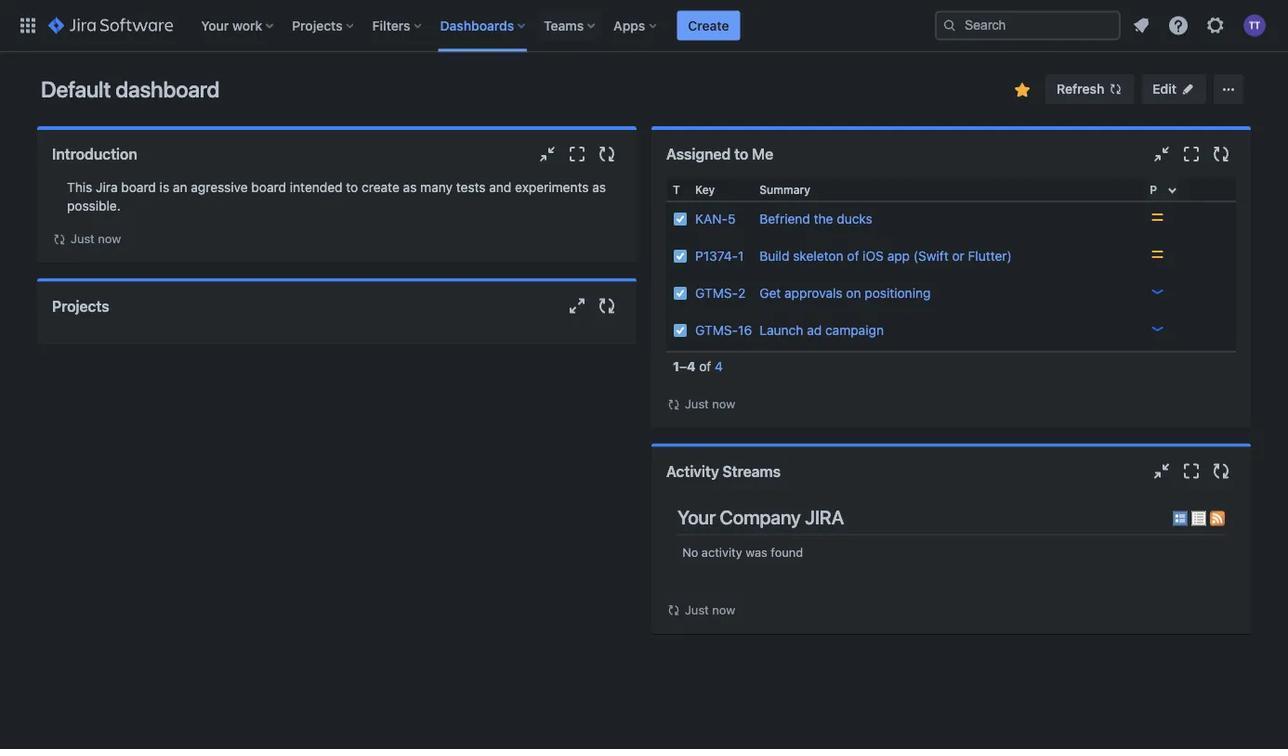 Task type: vqa. For each thing, say whether or not it's contained in the screenshot.
No activity was found
yes



Task type: describe. For each thing, give the bounding box(es) containing it.
flutter)
[[968, 249, 1012, 264]]

positioning
[[865, 286, 931, 301]]

task image for gtms-16
[[673, 323, 688, 338]]

assigned to me
[[666, 145, 773, 163]]

dashboards button
[[435, 11, 533, 40]]

summary
[[759, 183, 810, 196]]

primary element
[[11, 0, 935, 52]]

2 board from the left
[[251, 180, 286, 195]]

edit icon image
[[1180, 82, 1195, 97]]

just for introduction
[[71, 232, 95, 246]]

build skeleton of ios app (swift or flutter) link
[[759, 249, 1012, 264]]

app
[[887, 249, 910, 264]]

an arrow curved in a circular way on the button that refreshes the dashboard image
[[52, 232, 67, 247]]

possible.
[[67, 198, 121, 214]]

gtms- for 2
[[695, 286, 738, 301]]

maximize introduction image
[[566, 143, 588, 165]]

launch ad campaign link
[[759, 323, 884, 338]]

befriend
[[759, 211, 810, 227]]

now for introduction
[[98, 232, 121, 246]]

1 – 4 of 4
[[673, 359, 723, 375]]

refresh activity streams image
[[1210, 461, 1232, 483]]

refresh image
[[1108, 82, 1123, 97]]

Search field
[[935, 11, 1121, 40]]

many
[[420, 180, 453, 195]]

edit
[[1153, 81, 1176, 97]]

1 vertical spatial 1
[[673, 359, 679, 375]]

kan-
[[695, 211, 728, 227]]

notifications image
[[1130, 14, 1152, 37]]

build skeleton of ios app (swift or flutter)
[[759, 249, 1012, 264]]

ios
[[863, 249, 884, 264]]

minimize assigned to me image
[[1150, 143, 1173, 165]]

ad
[[807, 323, 822, 338]]

now for assigned to me
[[712, 397, 735, 411]]

2
[[738, 286, 746, 301]]

gtms- for 16
[[695, 323, 738, 338]]

projects inside popup button
[[292, 18, 343, 33]]

to inside this jira board is an agressive board intended to create as many tests and experiments as possible.
[[346, 180, 358, 195]]

activity streams
[[666, 463, 781, 481]]

ducks
[[837, 211, 872, 227]]

kan-5 link
[[695, 211, 736, 227]]

the
[[814, 211, 833, 227]]

1 board from the left
[[121, 180, 156, 195]]

gtms-2
[[695, 286, 746, 301]]

1 vertical spatial projects
[[52, 297, 109, 315]]

assigned
[[666, 145, 731, 163]]

appswitcher icon image
[[17, 14, 39, 37]]

p1374-
[[695, 249, 738, 264]]

p
[[1150, 183, 1157, 196]]

default dashboard
[[41, 76, 219, 102]]

work
[[232, 18, 262, 33]]

just for assigned to me
[[685, 397, 709, 411]]

help image
[[1167, 14, 1189, 37]]

refresh
[[1057, 81, 1104, 97]]

(swift
[[913, 249, 949, 264]]

an arrow curved in a circular way on the button that refreshes the dashboard image for activity
[[666, 603, 681, 618]]

get approvals on positioning
[[759, 286, 931, 301]]

teams button
[[538, 11, 602, 40]]

refresh button
[[1046, 74, 1134, 104]]

dashboard
[[115, 76, 219, 102]]

assigned to me region
[[666, 178, 1236, 414]]

create
[[362, 180, 399, 195]]

refresh introduction image
[[596, 143, 618, 165]]

gtms-2 link
[[695, 286, 746, 301]]

more dashboard actions image
[[1217, 78, 1240, 100]]

this jira board is an agressive board intended to create as many tests and experiments as possible.
[[67, 180, 606, 214]]

0 horizontal spatial of
[[699, 359, 711, 375]]

befriend the ducks link
[[759, 211, 872, 227]]

get approvals on positioning link
[[759, 286, 931, 301]]

activity streams region
[[666, 496, 1236, 620]]

intended
[[290, 180, 343, 195]]

minimize activity streams image
[[1150, 461, 1173, 483]]

your company jira
[[677, 507, 844, 529]]

company
[[720, 507, 801, 529]]

dashboards
[[440, 18, 514, 33]]

apps button
[[608, 11, 664, 40]]

banner containing your work
[[0, 0, 1288, 52]]

5
[[728, 211, 736, 227]]

create button
[[677, 11, 740, 40]]

introduction
[[52, 145, 137, 163]]

medium image
[[1150, 210, 1165, 225]]

key
[[695, 183, 715, 196]]

t
[[673, 183, 680, 196]]

16
[[738, 323, 752, 338]]

just now for activity streams
[[685, 603, 735, 617]]

streams
[[723, 463, 781, 481]]

apps
[[613, 18, 645, 33]]



Task type: locate. For each thing, give the bounding box(es) containing it.
1 vertical spatial to
[[346, 180, 358, 195]]

found
[[771, 546, 803, 560]]

task image for kan-5
[[673, 212, 688, 227]]

0 vertical spatial task image
[[673, 212, 688, 227]]

now inside introduction region
[[98, 232, 121, 246]]

activity
[[701, 546, 742, 560]]

to left me
[[734, 145, 748, 163]]

was
[[746, 546, 767, 560]]

tests
[[456, 180, 486, 195]]

just right an arrow curved in a circular way on the button that refreshes the dashboard icon
[[71, 232, 95, 246]]

0 vertical spatial just now
[[71, 232, 121, 246]]

4 left "4" "link"
[[687, 359, 696, 375]]

activity
[[666, 463, 719, 481]]

just
[[71, 232, 95, 246], [685, 397, 709, 411], [685, 603, 709, 617]]

task image
[[673, 286, 688, 301], [673, 323, 688, 338]]

1 horizontal spatial to
[[734, 145, 748, 163]]

task image up –
[[673, 323, 688, 338]]

and
[[489, 180, 511, 195]]

jira software image
[[48, 14, 173, 37], [48, 14, 173, 37]]

banner
[[0, 0, 1288, 52]]

kan-5
[[695, 211, 736, 227]]

1 vertical spatial just
[[685, 397, 709, 411]]

your for your company jira
[[677, 507, 716, 529]]

just now inside introduction region
[[71, 232, 121, 246]]

your profile and settings image
[[1243, 14, 1266, 37]]

0 vertical spatial projects
[[292, 18, 343, 33]]

get
[[759, 286, 781, 301]]

projects right work
[[292, 18, 343, 33]]

task image for gtms-2
[[673, 286, 688, 301]]

1 task image from the top
[[673, 286, 688, 301]]

no
[[682, 546, 698, 560]]

expand projects image
[[566, 295, 588, 317]]

jira
[[96, 180, 118, 195]]

filters button
[[367, 11, 429, 40]]

1 an arrow curved in a circular way on the button that refreshes the dashboard image from the top
[[666, 398, 681, 412]]

task image
[[673, 212, 688, 227], [673, 249, 688, 264]]

campaign
[[825, 323, 884, 338]]

default
[[41, 76, 111, 102]]

1 vertical spatial task image
[[673, 323, 688, 338]]

gtms-16 link
[[695, 323, 752, 338]]

your for your work
[[201, 18, 229, 33]]

just inside introduction region
[[71, 232, 95, 246]]

just now down possible.
[[71, 232, 121, 246]]

of
[[847, 249, 859, 264], [699, 359, 711, 375]]

0 horizontal spatial 4
[[687, 359, 696, 375]]

just for activity streams
[[685, 603, 709, 617]]

board left is
[[121, 180, 156, 195]]

your
[[201, 18, 229, 33], [677, 507, 716, 529]]

introduction region
[[52, 178, 622, 249]]

projects
[[292, 18, 343, 33], [52, 297, 109, 315]]

0 vertical spatial just
[[71, 232, 95, 246]]

refresh assigned to me image
[[1210, 143, 1232, 165]]

your left work
[[201, 18, 229, 33]]

1 horizontal spatial 1
[[738, 249, 744, 264]]

low image
[[1150, 284, 1165, 299]]

just now
[[71, 232, 121, 246], [685, 397, 735, 411], [685, 603, 735, 617]]

just now inside "assigned to me" region
[[685, 397, 735, 411]]

projects button
[[286, 11, 361, 40]]

filters
[[372, 18, 410, 33]]

of left ios
[[847, 249, 859, 264]]

now inside activity streams region
[[712, 603, 735, 617]]

2 gtms- from the top
[[695, 323, 738, 338]]

as left many
[[403, 180, 417, 195]]

gtms-16 launch ad campaign
[[695, 323, 884, 338]]

1 task image from the top
[[673, 212, 688, 227]]

0 vertical spatial task image
[[673, 286, 688, 301]]

now inside "assigned to me" region
[[712, 397, 735, 411]]

0 vertical spatial an arrow curved in a circular way on the button that refreshes the dashboard image
[[666, 398, 681, 412]]

1 as from the left
[[403, 180, 417, 195]]

0 vertical spatial of
[[847, 249, 859, 264]]

2 as from the left
[[592, 180, 606, 195]]

projects down an arrow curved in a circular way on the button that refreshes the dashboard icon
[[52, 297, 109, 315]]

0 horizontal spatial 1
[[673, 359, 679, 375]]

skeleton
[[793, 249, 843, 264]]

1 left build
[[738, 249, 744, 264]]

teams
[[544, 18, 584, 33]]

just down "no"
[[685, 603, 709, 617]]

–
[[679, 359, 687, 375]]

4 right –
[[715, 359, 723, 375]]

star default dashboard image
[[1011, 79, 1034, 101]]

1 gtms- from the top
[[695, 286, 738, 301]]

1 horizontal spatial board
[[251, 180, 286, 195]]

low image
[[1150, 322, 1165, 336]]

me
[[752, 145, 773, 163]]

now down possible.
[[98, 232, 121, 246]]

4 link
[[715, 359, 723, 375]]

this
[[67, 180, 92, 195]]

p1374-1
[[695, 249, 744, 264]]

edit link
[[1141, 74, 1206, 104]]

as
[[403, 180, 417, 195], [592, 180, 606, 195]]

0 vertical spatial gtms-
[[695, 286, 738, 301]]

1 vertical spatial gtms-
[[695, 323, 738, 338]]

just down 1 – 4 of 4
[[685, 397, 709, 411]]

2 task image from the top
[[673, 249, 688, 264]]

on
[[846, 286, 861, 301]]

search image
[[942, 18, 957, 33]]

your inside your work dropdown button
[[201, 18, 229, 33]]

your work button
[[195, 11, 281, 40]]

an arrow curved in a circular way on the button that refreshes the dashboard image for assigned
[[666, 398, 681, 412]]

launch
[[759, 323, 803, 338]]

settings image
[[1204, 14, 1227, 37]]

0 horizontal spatial as
[[403, 180, 417, 195]]

p1374-1 link
[[695, 249, 744, 264]]

befriend the ducks
[[759, 211, 872, 227]]

your work
[[201, 18, 262, 33]]

2 vertical spatial now
[[712, 603, 735, 617]]

gtms-
[[695, 286, 738, 301], [695, 323, 738, 338]]

as down refresh introduction image
[[592, 180, 606, 195]]

task image left the p1374-
[[673, 249, 688, 264]]

1 horizontal spatial your
[[677, 507, 716, 529]]

1 horizontal spatial as
[[592, 180, 606, 195]]

medium image
[[1150, 247, 1165, 262]]

1 vertical spatial an arrow curved in a circular way on the button that refreshes the dashboard image
[[666, 603, 681, 618]]

maximize assigned to me image
[[1180, 143, 1202, 165]]

agressive
[[191, 180, 248, 195]]

1 horizontal spatial 4
[[715, 359, 723, 375]]

0 vertical spatial your
[[201, 18, 229, 33]]

just now down "4" "link"
[[685, 397, 735, 411]]

is
[[160, 180, 169, 195]]

just now for assigned to me
[[685, 397, 735, 411]]

approvals
[[784, 286, 843, 301]]

0 horizontal spatial projects
[[52, 297, 109, 315]]

1 vertical spatial of
[[699, 359, 711, 375]]

4
[[687, 359, 696, 375], [715, 359, 723, 375]]

1 4 from the left
[[687, 359, 696, 375]]

to left create
[[346, 180, 358, 195]]

an arrow curved in a circular way on the button that refreshes the dashboard image
[[666, 398, 681, 412], [666, 603, 681, 618]]

1 vertical spatial just now
[[685, 397, 735, 411]]

your inside activity streams region
[[677, 507, 716, 529]]

gtms- down the p1374-
[[695, 286, 738, 301]]

1 vertical spatial task image
[[673, 249, 688, 264]]

to
[[734, 145, 748, 163], [346, 180, 358, 195]]

task image left gtms-2
[[673, 286, 688, 301]]

jira
[[805, 507, 844, 529]]

now for activity streams
[[712, 603, 735, 617]]

task image for p1374-1
[[673, 249, 688, 264]]

of left "4" "link"
[[699, 359, 711, 375]]

just inside activity streams region
[[685, 603, 709, 617]]

1 vertical spatial now
[[712, 397, 735, 411]]

experiments
[[515, 180, 589, 195]]

2 an arrow curved in a circular way on the button that refreshes the dashboard image from the top
[[666, 603, 681, 618]]

2 vertical spatial just
[[685, 603, 709, 617]]

refresh projects image
[[596, 295, 618, 317]]

0 vertical spatial to
[[734, 145, 748, 163]]

create
[[688, 18, 729, 33]]

minimize introduction image
[[536, 143, 558, 165]]

your up "no"
[[677, 507, 716, 529]]

board
[[121, 180, 156, 195], [251, 180, 286, 195]]

0 horizontal spatial your
[[201, 18, 229, 33]]

0 vertical spatial now
[[98, 232, 121, 246]]

1 horizontal spatial of
[[847, 249, 859, 264]]

now down "4" "link"
[[712, 397, 735, 411]]

maximize activity streams image
[[1180, 461, 1202, 483]]

0 horizontal spatial board
[[121, 180, 156, 195]]

2 vertical spatial just now
[[685, 603, 735, 617]]

2 task image from the top
[[673, 323, 688, 338]]

just now down activity
[[685, 603, 735, 617]]

1 vertical spatial your
[[677, 507, 716, 529]]

0 horizontal spatial to
[[346, 180, 358, 195]]

task image down t
[[673, 212, 688, 227]]

an
[[173, 180, 187, 195]]

2 4 from the left
[[715, 359, 723, 375]]

an arrow curved in a circular way on the button that refreshes the dashboard image inside activity streams region
[[666, 603, 681, 618]]

or
[[952, 249, 964, 264]]

just now inside activity streams region
[[685, 603, 735, 617]]

gtms- up "4" "link"
[[695, 323, 738, 338]]

just now for introduction
[[71, 232, 121, 246]]

1 horizontal spatial projects
[[292, 18, 343, 33]]

0 vertical spatial 1
[[738, 249, 744, 264]]

no activity was found
[[682, 546, 803, 560]]

now down activity
[[712, 603, 735, 617]]

board left intended
[[251, 180, 286, 195]]

1 left "4" "link"
[[673, 359, 679, 375]]

just inside "assigned to me" region
[[685, 397, 709, 411]]

1
[[738, 249, 744, 264], [673, 359, 679, 375]]

now
[[98, 232, 121, 246], [712, 397, 735, 411], [712, 603, 735, 617]]

build
[[759, 249, 789, 264]]



